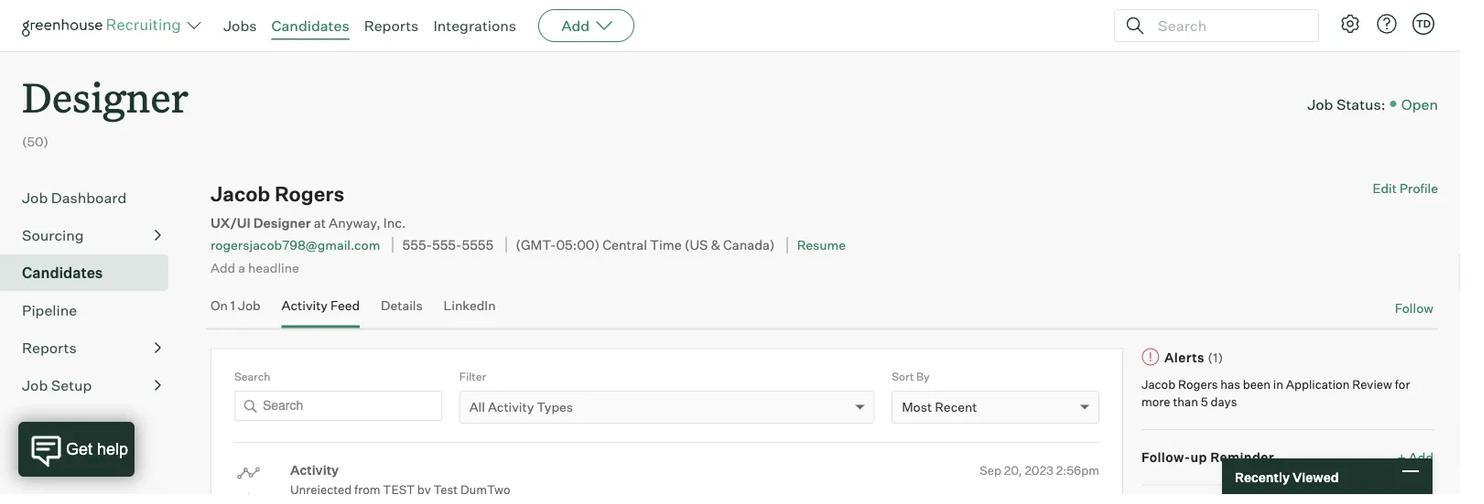 Task type: vqa. For each thing, say whether or not it's contained in the screenshot.
10th 0 (0)
no



Task type: locate. For each thing, give the bounding box(es) containing it.
designer down greenhouse recruiting image
[[22, 70, 189, 124]]

(1)
[[1208, 349, 1224, 365]]

add for add a headline
[[211, 259, 235, 275]]

activity feed link
[[282, 298, 360, 325]]

sort by
[[892, 370, 930, 383]]

jacob for jacob rogers ux/ui designer at anyway, inc.
[[211, 181, 270, 207]]

review
[[1352, 377, 1392, 391]]

central
[[603, 237, 647, 253]]

0 vertical spatial reports
[[364, 16, 419, 35]]

activity feed
[[282, 298, 360, 314]]

application
[[1286, 377, 1350, 391]]

1 horizontal spatial add
[[561, 16, 590, 35]]

jacob up ux/ui at left top
[[211, 181, 270, 207]]

on 1 job link
[[211, 298, 261, 325]]

1 horizontal spatial reports link
[[364, 16, 419, 35]]

candidates
[[271, 16, 349, 35], [22, 264, 103, 282]]

candidates link right jobs link
[[271, 16, 349, 35]]

designer up rogersjacob798@gmail.com
[[253, 214, 311, 231]]

reports left integrations "link"
[[364, 16, 419, 35]]

add inside add popup button
[[561, 16, 590, 35]]

reports
[[364, 16, 419, 35], [22, 339, 77, 357]]

1 vertical spatial candidates
[[22, 264, 103, 282]]

0 horizontal spatial rogers
[[275, 181, 344, 207]]

jacob inside jacob rogers ux/ui designer at anyway, inc.
[[211, 181, 270, 207]]

job
[[1307, 95, 1333, 113], [22, 189, 48, 207], [238, 298, 261, 314], [22, 376, 48, 395]]

1 555- from the left
[[402, 237, 432, 253]]

edit profile
[[1373, 181, 1438, 197]]

activity
[[282, 298, 328, 314], [488, 399, 534, 415], [290, 462, 339, 478]]

0 vertical spatial reports link
[[364, 16, 419, 35]]

0 horizontal spatial reports
[[22, 339, 77, 357]]

reports down 'pipeline'
[[22, 339, 77, 357]]

Search text field
[[1154, 12, 1302, 39]]

activity down search text box
[[290, 462, 339, 478]]

rogers up 5 on the bottom right of the page
[[1178, 377, 1218, 391]]

on 1 job
[[211, 298, 261, 314]]

0 vertical spatial candidates
[[271, 16, 349, 35]]

0 vertical spatial designer
[[22, 70, 189, 124]]

jacob up more
[[1142, 377, 1176, 391]]

0 vertical spatial add
[[561, 16, 590, 35]]

1 vertical spatial designer
[[253, 214, 311, 231]]

2 horizontal spatial add
[[1409, 450, 1434, 466]]

candidates right jobs link
[[271, 16, 349, 35]]

sort
[[892, 370, 914, 383]]

inc.
[[383, 214, 406, 231]]

integrations
[[433, 16, 516, 35]]

details link
[[381, 298, 423, 325]]

2 vertical spatial add
[[1409, 450, 1434, 466]]

profile
[[1400, 181, 1438, 197]]

Search text field
[[234, 391, 442, 421]]

1 vertical spatial candidates link
[[22, 262, 161, 284]]

at
[[314, 214, 326, 231]]

job setup
[[22, 376, 92, 395]]

dashboard
[[51, 189, 127, 207]]

rogers inside jacob rogers ux/ui designer at anyway, inc.
[[275, 181, 344, 207]]

activity left feed
[[282, 298, 328, 314]]

add
[[561, 16, 590, 35], [211, 259, 235, 275], [1409, 450, 1434, 466]]

1 horizontal spatial candidates
[[271, 16, 349, 35]]

1 horizontal spatial designer
[[253, 214, 311, 231]]

0 horizontal spatial add
[[211, 259, 235, 275]]

reports link left integrations "link"
[[364, 16, 419, 35]]

days
[[1211, 395, 1237, 409]]

activity right the all
[[488, 399, 534, 415]]

all
[[469, 399, 485, 415]]

designer link
[[22, 51, 189, 127]]

follow-up reminder
[[1142, 450, 1274, 466]]

0 vertical spatial activity
[[282, 298, 328, 314]]

jacob rogers has been in application review for more than 5 days
[[1142, 377, 1410, 409]]

1 vertical spatial reports
[[22, 339, 77, 357]]

1 horizontal spatial candidates link
[[271, 16, 349, 35]]

jacob inside jacob rogers has been in application review for more than 5 days
[[1142, 377, 1176, 391]]

reports link down pipeline link
[[22, 337, 161, 359]]

1 horizontal spatial jacob
[[1142, 377, 1176, 391]]

anyway,
[[329, 214, 381, 231]]

20,
[[1004, 463, 1022, 478]]

rogers
[[275, 181, 344, 207], [1178, 377, 1218, 391]]

more
[[1142, 395, 1171, 409]]

time
[[650, 237, 682, 253]]

1 vertical spatial reports link
[[22, 337, 161, 359]]

add a headline
[[211, 259, 299, 275]]

than
[[1173, 395, 1198, 409]]

edit profile link
[[1373, 181, 1438, 197]]

1 horizontal spatial reports
[[364, 16, 419, 35]]

follow link
[[1395, 299, 1434, 317]]

activity for activity feed
[[282, 298, 328, 314]]

job right 1
[[238, 298, 261, 314]]

1 vertical spatial activity
[[488, 399, 534, 415]]

0 vertical spatial jacob
[[211, 181, 270, 207]]

2 vertical spatial activity
[[290, 462, 339, 478]]

1 horizontal spatial rogers
[[1178, 377, 1218, 391]]

edit
[[1373, 181, 1397, 197]]

sourcing link
[[22, 224, 161, 246]]

setup
[[51, 376, 92, 395]]

rogersjacob798@gmail.com link
[[211, 237, 380, 253]]

pipeline
[[22, 301, 77, 320]]

linkedin link
[[444, 298, 496, 325]]

designer
[[22, 70, 189, 124], [253, 214, 311, 231]]

job left status:
[[1307, 95, 1333, 113]]

555- down inc.
[[402, 237, 432, 253]]

0 vertical spatial rogers
[[275, 181, 344, 207]]

sep
[[980, 463, 1002, 478]]

rogers inside jacob rogers has been in application review for more than 5 days
[[1178, 377, 1218, 391]]

reports link
[[364, 16, 419, 35], [22, 337, 161, 359]]

1 vertical spatial jacob
[[1142, 377, 1176, 391]]

rogers up at
[[275, 181, 344, 207]]

types
[[537, 399, 573, 415]]

1 vertical spatial add
[[211, 259, 235, 275]]

candidates link
[[271, 16, 349, 35], [22, 262, 161, 284]]

0 horizontal spatial designer
[[22, 70, 189, 124]]

job up sourcing
[[22, 189, 48, 207]]

+ add
[[1398, 450, 1434, 466]]

jacob
[[211, 181, 270, 207], [1142, 377, 1176, 391]]

recent
[[935, 399, 977, 415]]

td button
[[1409, 9, 1438, 38]]

05:00)
[[556, 237, 600, 253]]

candidates down sourcing
[[22, 264, 103, 282]]

1 vertical spatial rogers
[[1178, 377, 1218, 391]]

job left setup
[[22, 376, 48, 395]]

ux/ui
[[211, 214, 251, 231]]

0 horizontal spatial jacob
[[211, 181, 270, 207]]

candidates link up pipeline link
[[22, 262, 161, 284]]

555- up linkedin
[[432, 237, 462, 253]]



Task type: describe. For each thing, give the bounding box(es) containing it.
(gmt-05:00) central time (us & canada)
[[516, 237, 775, 253]]

job dashboard link
[[22, 187, 161, 209]]

job for job status:
[[1307, 95, 1333, 113]]

+
[[1398, 450, 1406, 466]]

5555
[[462, 237, 494, 253]]

jacob rogers ux/ui designer at anyway, inc.
[[211, 181, 406, 231]]

add for add
[[561, 16, 590, 35]]

td button
[[1413, 13, 1435, 35]]

follow-
[[1142, 450, 1191, 466]]

rogers for jacob rogers has been in application review for more than 5 days
[[1178, 377, 1218, 391]]

integrations link
[[433, 16, 516, 35]]

reminder
[[1210, 450, 1274, 466]]

job status:
[[1307, 95, 1386, 113]]

for
[[1395, 377, 1410, 391]]

job for job dashboard
[[22, 189, 48, 207]]

follow
[[1395, 300, 1434, 316]]

headline
[[248, 259, 299, 275]]

resume
[[797, 237, 846, 253]]

recently viewed
[[1235, 469, 1339, 485]]

recently
[[1235, 469, 1290, 485]]

configure image
[[1339, 13, 1361, 35]]

activity for activity
[[290, 462, 339, 478]]

(gmt-
[[516, 237, 556, 253]]

add button
[[538, 9, 635, 42]]

job for job setup
[[22, 376, 48, 395]]

most recent
[[902, 399, 977, 415]]

555-555-5555
[[402, 237, 494, 253]]

&
[[711, 237, 720, 253]]

2:56pm
[[1056, 463, 1099, 478]]

up
[[1191, 450, 1207, 466]]

(us
[[685, 237, 708, 253]]

search
[[234, 370, 270, 383]]

linkedin
[[444, 298, 496, 314]]

most
[[902, 399, 932, 415]]

alerts (1)
[[1164, 349, 1224, 365]]

(50)
[[22, 134, 48, 150]]

jacob for jacob rogers has been in application review for more than 5 days
[[1142, 377, 1176, 391]]

job setup link
[[22, 375, 161, 397]]

rogersjacob798@gmail.com
[[211, 237, 380, 253]]

has
[[1221, 377, 1240, 391]]

canada)
[[723, 237, 775, 253]]

+ add link
[[1398, 449, 1434, 467]]

1
[[231, 298, 235, 314]]

feed
[[330, 298, 360, 314]]

alerts
[[1164, 349, 1205, 365]]

0 vertical spatial candidates link
[[271, 16, 349, 35]]

jobs link
[[223, 16, 257, 35]]

in
[[1273, 377, 1283, 391]]

sep 20, 2023 2:56pm
[[980, 463, 1099, 478]]

resume link
[[797, 237, 846, 253]]

open
[[1401, 95, 1438, 113]]

rogers for jacob rogers ux/ui designer at anyway, inc.
[[275, 181, 344, 207]]

designer inside jacob rogers ux/ui designer at anyway, inc.
[[253, 214, 311, 231]]

2023
[[1025, 463, 1054, 478]]

0 horizontal spatial candidates
[[22, 264, 103, 282]]

0 horizontal spatial reports link
[[22, 337, 161, 359]]

a
[[238, 259, 245, 275]]

on
[[211, 298, 228, 314]]

0 horizontal spatial candidates link
[[22, 262, 161, 284]]

sourcing
[[22, 226, 84, 245]]

been
[[1243, 377, 1271, 391]]

by
[[916, 370, 930, 383]]

most recent option
[[902, 399, 977, 415]]

greenhouse recruiting image
[[22, 15, 187, 37]]

td
[[1416, 17, 1431, 30]]

status:
[[1337, 95, 1386, 113]]

filter
[[459, 370, 486, 383]]

job dashboard
[[22, 189, 127, 207]]

5
[[1201, 395, 1208, 409]]

2 555- from the left
[[432, 237, 462, 253]]

details
[[381, 298, 423, 314]]

jobs
[[223, 16, 257, 35]]

add inside '+ add' link
[[1409, 450, 1434, 466]]

pipeline link
[[22, 300, 161, 322]]

viewed
[[1293, 469, 1339, 485]]



